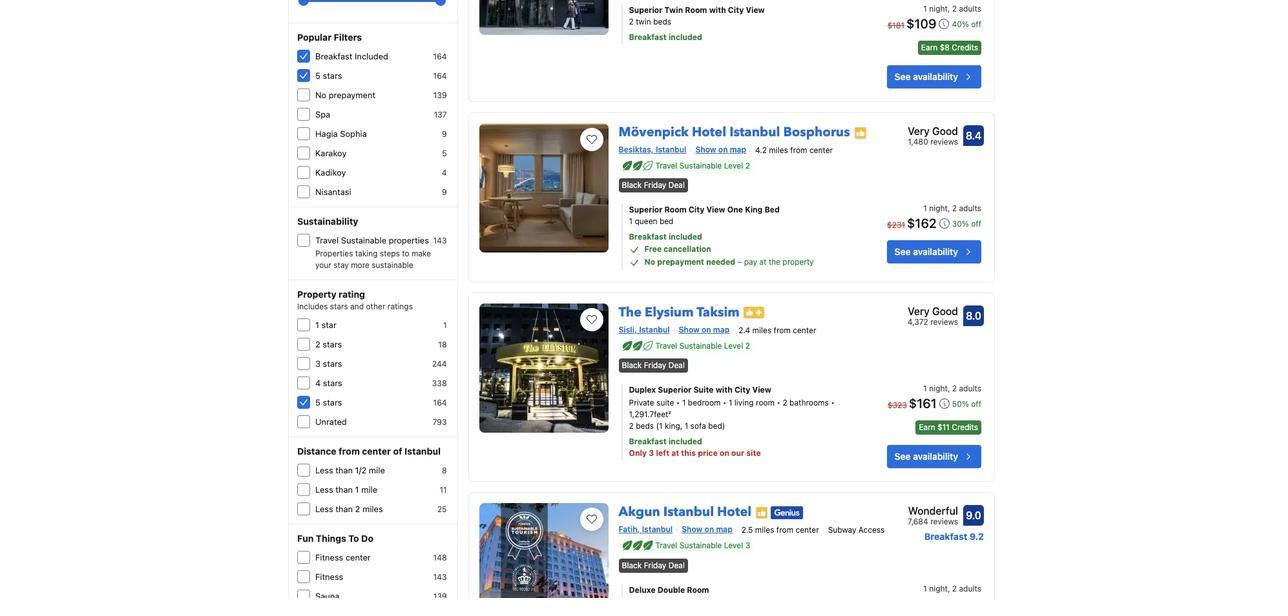 Task type: describe. For each thing, give the bounding box(es) containing it.
cancellation
[[664, 244, 711, 254]]

3 stars
[[315, 359, 342, 369]]

2 down 'less than 1 mile'
[[355, 504, 360, 514]]

0 vertical spatial 5
[[315, 70, 321, 81]]

show on map for istanbul
[[682, 525, 733, 535]]

double
[[658, 585, 685, 595]]

1 • from the left
[[676, 398, 680, 408]]

king
[[745, 205, 763, 215]]

reviews for the elysium taksim
[[931, 317, 958, 327]]

travel inside travel sustainable properties 143 properties taking steps to make your stay more sustainable
[[315, 235, 339, 246]]

black friday deal for mövenpick
[[622, 180, 685, 190]]

friday for the
[[644, 361, 666, 371]]

from up less than 1/2 mile
[[339, 446, 360, 457]]

room inside superior  room city view one king bed link
[[665, 205, 687, 215]]

private
[[629, 398, 654, 408]]

9.2
[[970, 531, 984, 542]]

more
[[351, 260, 370, 270]]

steps
[[380, 249, 400, 258]]

stars up no prepayment
[[323, 70, 342, 81]]

40%
[[952, 19, 969, 29]]

less than 2 miles
[[315, 504, 383, 514]]

room for twin
[[685, 5, 707, 15]]

deluxe
[[629, 585, 656, 595]]

1 vertical spatial 5
[[442, 149, 447, 158]]

40% off
[[952, 19, 982, 29]]

4 1 night , 2 adults from the top
[[924, 584, 982, 594]]

mile for less than 1/2 mile
[[369, 465, 385, 476]]

9 for hagia sophia
[[442, 129, 447, 139]]

scored 8.4 element
[[964, 125, 984, 146]]

off for mövenpick hotel istanbul bosphorus
[[971, 219, 982, 229]]

night for $109
[[929, 4, 948, 14]]

friday for akgun
[[644, 561, 666, 570]]

9.0
[[966, 510, 981, 522]]

prepayment for no prepayment
[[329, 90, 375, 100]]

fatih,
[[619, 525, 640, 535]]

1 up $161
[[924, 384, 927, 394]]

no for no prepayment
[[315, 90, 326, 100]]

hagia sophia
[[315, 129, 367, 139]]

1 left star
[[315, 320, 319, 330]]

stars down star
[[323, 339, 342, 350]]

, for $161
[[948, 384, 950, 394]]

things
[[316, 533, 346, 544]]

scored 9.0 element
[[964, 506, 984, 526]]

besiktas, istanbul
[[619, 145, 687, 155]]

miles up "do"
[[363, 504, 383, 514]]

2 availability from the top
[[913, 246, 958, 257]]

needed
[[706, 257, 735, 267]]

on inside duplex superior  suite with city view private suite • 1 bedroom • 1 living room • 2 bathrooms • 1,291.7feet² 2 beds (1 king, 1 sofa bed) breakfast included only 3 left at this price on our site
[[720, 449, 730, 458]]

property rating includes stars and other ratings
[[297, 289, 413, 311]]

than for 1/2
[[336, 465, 353, 476]]

2 up 30% on the top of the page
[[952, 204, 957, 213]]

1 up $162
[[924, 204, 927, 213]]

$11
[[938, 423, 950, 433]]

see availability for $161
[[895, 451, 958, 462]]

less for less than 2 miles
[[315, 504, 333, 514]]

1 up $109 on the top right of page
[[924, 4, 927, 14]]

sustainable for mövenpick
[[680, 161, 722, 171]]

fatih, istanbul
[[619, 525, 673, 535]]

city inside superior  room city view one king bed link
[[689, 205, 705, 215]]

1 night , 2 adults for $161
[[924, 384, 982, 394]]

black for the
[[622, 361, 642, 371]]

30%
[[952, 219, 969, 229]]

2 see availability from the top
[[895, 246, 958, 257]]

than for 2
[[336, 504, 353, 514]]

4 stars
[[315, 378, 342, 388]]

2.5
[[742, 526, 753, 535]]

sustainable for the
[[680, 341, 722, 351]]

2.4
[[739, 326, 750, 335]]

travel for mövenpick
[[656, 161, 677, 171]]

338
[[432, 379, 447, 388]]

793
[[433, 417, 447, 427]]

$162
[[907, 216, 937, 231]]

room
[[756, 398, 775, 408]]

level for hotel
[[724, 541, 743, 551]]

black friday deal for the
[[622, 361, 685, 371]]

4 for 4
[[442, 168, 447, 178]]

friday for mövenpick
[[644, 180, 666, 190]]

property
[[783, 257, 814, 267]]

2 down 2.4
[[745, 341, 750, 351]]

2 vertical spatial 5
[[315, 397, 321, 408]]

includes
[[297, 302, 328, 311]]

miles for mövenpick hotel istanbul bosphorus
[[769, 145, 788, 155]]

11
[[440, 485, 447, 495]]

30% off
[[952, 219, 982, 229]]

4 , from the top
[[948, 584, 950, 594]]

superior twin room with city view link
[[629, 5, 848, 16]]

distance
[[297, 446, 336, 457]]

mövenpick hotel istanbul bosphorus link
[[619, 118, 850, 141]]

center down to
[[346, 553, 371, 563]]

earn for $109
[[921, 43, 938, 52]]

wonderful 7,684 reviews
[[908, 506, 958, 527]]

1 vertical spatial view
[[707, 205, 726, 215]]

kadikoy
[[315, 167, 346, 178]]

very good element for the elysium taksim
[[908, 304, 958, 319]]

price
[[698, 449, 718, 458]]

sustainable inside travel sustainable properties 143 properties taking steps to make your stay more sustainable
[[341, 235, 387, 246]]

popular
[[297, 32, 332, 43]]

1 left living
[[729, 398, 732, 408]]

sofa
[[691, 422, 706, 431]]

4 for 4 stars
[[315, 378, 321, 388]]

this property is part of our preferred partner program. it's committed to providing excellent service and good value. it'll pay us a higher commission if you make a booking. image for mövenpick hotel istanbul bosphorus
[[854, 127, 867, 139]]

no for no prepayment needed – pay at the property
[[645, 257, 655, 267]]

travel for akgun
[[656, 541, 677, 551]]

from for the elysium taksim
[[774, 326, 791, 335]]

of
[[393, 446, 402, 457]]

twin
[[636, 17, 651, 27]]

2 • from the left
[[723, 398, 727, 408]]

istanbul for akgun istanbul hotel
[[664, 504, 714, 521]]

taksim
[[697, 304, 740, 321]]

travel sustainable properties 143 properties taking steps to make your stay more sustainable
[[315, 235, 447, 270]]

breakfast down wonderful 7,684 reviews
[[925, 531, 968, 542]]

1 night , 2 adults for $162
[[924, 204, 982, 213]]

no prepayment
[[315, 90, 375, 100]]

beds inside duplex superior  suite with city view private suite • 1 bedroom • 1 living room • 2 bathrooms • 1,291.7feet² 2 beds (1 king, 1 sofa bed) breakfast included only 3 left at this price on our site
[[636, 422, 654, 431]]

this property is part of our preferred partner program. it's committed to providing excellent service and good value. it'll pay us a higher commission if you make a booking. image for mövenpick hotel istanbul bosphorus
[[854, 127, 867, 139]]

2 5 stars from the top
[[315, 397, 342, 408]]

50%
[[952, 400, 969, 409]]

night for $162
[[929, 204, 948, 213]]

50% off
[[952, 400, 982, 409]]

, for $109
[[948, 4, 950, 14]]

this property is part of our preferred plus program. it's committed to providing outstanding service and excellent value. it'll pay us a higher commission if you make a booking. image
[[744, 307, 764, 319]]

center for the elysium taksim
[[793, 326, 816, 335]]

credits for $161
[[952, 423, 978, 433]]

2 horizontal spatial 3
[[745, 541, 750, 551]]

included inside duplex superior  suite with city view private suite • 1 bedroom • 1 living room • 2 bathrooms • 1,291.7feet² 2 beds (1 king, 1 sofa bed) breakfast included only 3 left at this price on our site
[[669, 437, 702, 447]]

included
[[355, 51, 388, 61]]

access
[[859, 526, 885, 535]]

1 right suite
[[682, 398, 686, 408]]

fitness for fitness
[[315, 572, 343, 582]]

see availability for $109
[[895, 71, 958, 82]]

superior  room city view one king bed link
[[629, 204, 848, 216]]

sisli, istanbul
[[619, 325, 670, 335]]

duplex superior  suite with city view link
[[629, 385, 848, 396]]

2.4 miles from center
[[739, 326, 816, 335]]

elysium
[[645, 304, 694, 321]]

7,684
[[908, 517, 928, 527]]

spa
[[315, 109, 330, 120]]

1 left sofa
[[685, 422, 688, 431]]

stars up 4 stars
[[323, 359, 342, 369]]

stars up unrated
[[323, 397, 342, 408]]

availability for $161
[[913, 451, 958, 462]]

black for mövenpick
[[622, 180, 642, 190]]

level for taksim
[[724, 341, 743, 351]]

travel sustainable level 2 for elysium
[[656, 341, 750, 351]]

this property is part of our preferred partner program. it's committed to providing excellent service and good value. it'll pay us a higher commission if you make a booking. image for akgun istanbul hotel
[[756, 507, 769, 520]]

do
[[361, 533, 373, 544]]

mövenpick hotel istanbul bosphorus
[[619, 124, 850, 141]]

besiktas,
[[619, 145, 654, 155]]

this property is part of our preferred partner program. it's committed to providing excellent service and good value. it'll pay us a higher commission if you make a booking. image for akgun istanbul hotel
[[756, 507, 769, 520]]

filters
[[334, 32, 362, 43]]

2 down '1,291.7feet²'
[[629, 422, 634, 431]]

2 right room at the right bottom of the page
[[783, 398, 788, 408]]

superior for superior  room city view one king bed
[[629, 205, 663, 215]]

earn $8 credits
[[921, 43, 978, 52]]

breakfast inside duplex superior  suite with city view private suite • 1 bedroom • 1 living room • 2 bathrooms • 1,291.7feet² 2 beds (1 king, 1 sofa bed) breakfast included only 3 left at this price on our site
[[629, 437, 667, 447]]

earn for $161
[[919, 423, 936, 433]]

included inside 1 queen bed breakfast included
[[669, 232, 702, 242]]

8.0
[[966, 310, 982, 322]]

see availability link for $161
[[887, 446, 982, 469]]

1 star
[[315, 320, 337, 330]]

king,
[[665, 422, 683, 431]]

suite
[[657, 398, 674, 408]]

very good 4,372 reviews
[[908, 306, 958, 327]]

left
[[656, 449, 670, 458]]

fun
[[297, 533, 314, 544]]

deal for hotel
[[669, 180, 685, 190]]

1 off from the top
[[971, 19, 982, 29]]

3 inside duplex superior  suite with city view private suite • 1 bedroom • 1 living room • 2 bathrooms • 1,291.7feet² 2 beds (1 king, 1 sofa bed) breakfast included only 3 left at this price on our site
[[649, 449, 654, 458]]

popular filters
[[297, 32, 362, 43]]

18
[[438, 340, 447, 350]]

1 up 18 at the left bottom of the page
[[443, 321, 447, 330]]

akgun istanbul hotel
[[619, 504, 752, 521]]

1 night , 2 adults for $109
[[924, 4, 982, 14]]

free cancellation
[[645, 244, 711, 254]]

less than 1/2 mile
[[315, 465, 385, 476]]

2 down breakfast 9.2
[[952, 584, 957, 594]]

twin
[[665, 5, 683, 15]]

star
[[322, 320, 337, 330]]

this property is part of our preferred plus program. it's committed to providing outstanding service and excellent value. it'll pay us a higher commission if you make a booking. image
[[744, 307, 764, 319]]

good for mövenpick hotel istanbul bosphorus
[[932, 125, 958, 137]]

our
[[732, 449, 745, 458]]

2 up 40%
[[952, 4, 957, 14]]

suite
[[694, 385, 714, 395]]

istanbul right of
[[405, 446, 441, 457]]

show for istanbul
[[682, 525, 703, 535]]

site
[[747, 449, 761, 458]]

on for istanbul
[[718, 145, 728, 155]]



Task type: vqa. For each thing, say whether or not it's contained in the screenshot.
Angeles
no



Task type: locate. For each thing, give the bounding box(es) containing it.
stars inside the property rating includes stars and other ratings
[[330, 302, 348, 311]]

1 travel sustainable level 2 from the top
[[656, 161, 750, 171]]

1 night , 2 adults up 30% on the top of the page
[[924, 204, 982, 213]]

reviews inside very good 4,372 reviews
[[931, 317, 958, 327]]

3 friday from the top
[[644, 561, 666, 570]]

1 night , 2 adults
[[924, 4, 982, 14], [924, 204, 982, 213], [924, 384, 982, 394], [924, 584, 982, 594]]

3 level from the top
[[724, 541, 743, 551]]

1 vertical spatial black friday deal
[[622, 361, 685, 371]]

2 up 50%
[[952, 384, 957, 394]]

–
[[738, 257, 742, 267]]

room
[[685, 5, 707, 15], [665, 205, 687, 215], [687, 585, 709, 595]]

on for hotel
[[705, 525, 714, 535]]

1 164 from the top
[[433, 52, 447, 61]]

sustainable down akgun istanbul hotel
[[680, 541, 722, 551]]

1 down 1/2
[[355, 485, 359, 495]]

breakfast 9.2
[[925, 531, 984, 542]]

0 vertical spatial level
[[724, 161, 743, 171]]

0 vertical spatial with
[[709, 5, 726, 15]]

3 adults from the top
[[959, 384, 982, 394]]

1 less from the top
[[315, 465, 333, 476]]

244
[[432, 359, 447, 369]]

1 deal from the top
[[669, 180, 685, 190]]

$161
[[909, 396, 937, 411]]

bedroom
[[688, 398, 721, 408]]

superior up twin
[[629, 5, 663, 15]]

1 vertical spatial show on map
[[679, 325, 730, 335]]

miles for the elysium taksim
[[753, 326, 772, 335]]

subway access
[[828, 526, 885, 535]]

0 vertical spatial 5 stars
[[315, 70, 342, 81]]

from for mövenpick hotel istanbul bosphorus
[[790, 145, 807, 155]]

view inside superior twin room with city view 2 twin beds breakfast included
[[746, 5, 765, 15]]

2 deal from the top
[[669, 361, 685, 371]]

0 vertical spatial availability
[[913, 71, 958, 82]]

1 inside 1 queen bed breakfast included
[[629, 217, 633, 226]]

miles for akgun istanbul hotel
[[755, 526, 774, 535]]

1 reviews from the top
[[931, 137, 958, 147]]

availability down $8
[[913, 71, 958, 82]]

0 vertical spatial reviews
[[931, 137, 958, 147]]

this property is part of our preferred partner program. it's committed to providing excellent service and good value. it'll pay us a higher commission if you make a booking. image up 2.5 miles from center
[[756, 507, 769, 520]]

see availability link for $109
[[887, 65, 982, 89]]

3 see availability link from the top
[[887, 446, 982, 469]]

1 adults from the top
[[959, 4, 982, 14]]

1 143 from the top
[[433, 236, 447, 246]]

show on map down mövenpick hotel istanbul bosphorus
[[696, 145, 746, 155]]

map down the taksim
[[713, 325, 730, 335]]

show on map for hotel
[[696, 145, 746, 155]]

3
[[315, 359, 321, 369], [649, 449, 654, 458], [745, 541, 750, 551]]

0 vertical spatial included
[[669, 32, 702, 42]]

genius discounts available at this property. image
[[771, 507, 803, 520], [771, 507, 803, 520]]

hotel inside mövenpick hotel istanbul bosphorus link
[[692, 124, 726, 141]]

hagia
[[315, 129, 338, 139]]

• right bathrooms
[[831, 398, 835, 408]]

breakfast inside superior twin room with city view 2 twin beds breakfast included
[[629, 32, 667, 42]]

, for $162
[[948, 204, 950, 213]]

very inside very good 1,480 reviews
[[908, 125, 930, 137]]

view inside duplex superior  suite with city view private suite • 1 bedroom • 1 living room • 2 bathrooms • 1,291.7feet² 2 beds (1 king, 1 sofa bed) breakfast included only 3 left at this price on our site
[[752, 385, 771, 395]]

2 black friday deal from the top
[[622, 361, 685, 371]]

4 • from the left
[[831, 398, 835, 408]]

hotel
[[692, 124, 726, 141], [717, 504, 752, 521]]

1 down breakfast 9.2
[[924, 584, 927, 594]]

1 night , 2 adults up 50%
[[924, 384, 982, 394]]

breakfast up free
[[629, 232, 667, 242]]

this property is part of our preferred partner program. it's committed to providing excellent service and good value. it'll pay us a higher commission if you make a booking. image
[[854, 127, 867, 139], [756, 507, 769, 520]]

2 inside superior twin room with city view 2 twin beds breakfast included
[[629, 17, 634, 27]]

off
[[971, 19, 982, 29], [971, 219, 982, 229], [971, 400, 982, 409]]

friday
[[644, 180, 666, 190], [644, 361, 666, 371], [644, 561, 666, 570]]

prepayment up spa on the top of page
[[329, 90, 375, 100]]

0 vertical spatial very good element
[[908, 124, 958, 139]]

at
[[759, 257, 767, 267], [672, 449, 679, 458]]

superior  room city view one king bed
[[629, 205, 780, 215]]

2 level from the top
[[724, 341, 743, 351]]

1 vertical spatial level
[[724, 341, 743, 351]]

than up less than 2 miles at the left bottom of page
[[336, 485, 353, 495]]

mile
[[369, 465, 385, 476], [361, 485, 377, 495]]

3 deal from the top
[[669, 561, 685, 570]]

2 vertical spatial level
[[724, 541, 743, 551]]

0 horizontal spatial 3
[[315, 359, 321, 369]]

credits for $109
[[952, 43, 978, 52]]

1 , from the top
[[948, 4, 950, 14]]

1 vertical spatial good
[[932, 306, 958, 317]]

deal for istanbul
[[669, 561, 685, 570]]

1 fitness from the top
[[315, 553, 343, 563]]

bed
[[765, 205, 780, 215]]

1 vertical spatial at
[[672, 449, 679, 458]]

city inside duplex superior  suite with city view private suite • 1 bedroom • 1 living room • 2 bathrooms • 1,291.7feet² 2 beds (1 king, 1 sofa bed) breakfast included only 3 left at this price on our site
[[735, 385, 751, 395]]

istanbul up travel sustainable level 3
[[664, 504, 714, 521]]

city for $161
[[735, 385, 751, 395]]

less up less than 2 miles at the left bottom of page
[[315, 485, 333, 495]]

2 vertical spatial 164
[[433, 398, 447, 408]]

1 vertical spatial hotel
[[717, 504, 752, 521]]

adults for $162
[[959, 204, 982, 213]]

0 vertical spatial 4
[[442, 168, 447, 178]]

earn
[[921, 43, 938, 52], [919, 423, 936, 433]]

on for taksim
[[702, 325, 711, 335]]

3 down 2 stars at the left bottom
[[315, 359, 321, 369]]

your
[[315, 260, 331, 270]]

miles right 2.4
[[753, 326, 772, 335]]

2 vertical spatial superior
[[658, 385, 692, 395]]

1 vertical spatial room
[[665, 205, 687, 215]]

very inside very good 4,372 reviews
[[908, 306, 930, 317]]

1 horizontal spatial at
[[759, 257, 767, 267]]

show down mövenpick hotel istanbul bosphorus
[[696, 145, 716, 155]]

mövenpick hotel istanbul bosphorus image
[[479, 124, 608, 253]]

istanbul up 4.2
[[730, 124, 780, 141]]

adults for $161
[[959, 384, 982, 394]]

very good element
[[908, 124, 958, 139], [908, 304, 958, 319]]

3 see from the top
[[895, 451, 911, 462]]

map
[[730, 145, 746, 155], [713, 325, 730, 335], [716, 525, 733, 535]]

0 vertical spatial travel sustainable level 2
[[656, 161, 750, 171]]

0 vertical spatial 9
[[442, 129, 447, 139]]

superior inside superior twin room with city view 2 twin beds breakfast included
[[629, 5, 663, 15]]

1 horizontal spatial this property is part of our preferred partner program. it's committed to providing excellent service and good value. it'll pay us a higher commission if you make a booking. image
[[854, 127, 867, 139]]

very good element left scored 8.0 element
[[908, 304, 958, 319]]

2 good from the top
[[932, 306, 958, 317]]

1 see availability from the top
[[895, 71, 958, 82]]

143 inside travel sustainable properties 143 properties taking steps to make your stay more sustainable
[[433, 236, 447, 246]]

3 included from the top
[[669, 437, 702, 447]]

1 horizontal spatial this property is part of our preferred partner program. it's committed to providing excellent service and good value. it'll pay us a higher commission if you make a booking. image
[[854, 127, 867, 139]]

1 1 night , 2 adults from the top
[[924, 4, 982, 14]]

view for $109
[[746, 5, 765, 15]]

stars down 3 stars
[[323, 378, 342, 388]]

deal up the superior  room city view one king bed
[[669, 180, 685, 190]]

black up duplex
[[622, 361, 642, 371]]

room inside superior twin room with city view 2 twin beds breakfast included
[[685, 5, 707, 15]]

2 vertical spatial friday
[[644, 561, 666, 570]]

with right twin
[[709, 5, 726, 15]]

duplex superior  suite with city view private suite • 1 bedroom • 1 living room • 2 bathrooms • 1,291.7feet² 2 beds (1 king, 1 sofa bed) breakfast included only 3 left at this price on our site
[[629, 385, 835, 458]]

1/2
[[355, 465, 367, 476]]

included up this
[[669, 437, 702, 447]]

this property is part of our preferred partner program. it's committed to providing excellent service and good value. it'll pay us a higher commission if you make a booking. image right bosphorus
[[854, 127, 867, 139]]

miles right 4.2
[[769, 145, 788, 155]]

properties
[[389, 235, 429, 246]]

this property is part of our preferred partner program. it's committed to providing excellent service and good value. it'll pay us a higher commission if you make a booking. image
[[854, 127, 867, 139], [756, 507, 769, 520]]

0 vertical spatial this property is part of our preferred partner program. it's committed to providing excellent service and good value. it'll pay us a higher commission if you make a booking. image
[[854, 127, 867, 139]]

stay
[[334, 260, 349, 270]]

1 vertical spatial 5 stars
[[315, 397, 342, 408]]

0 vertical spatial view
[[746, 5, 765, 15]]

the elysium taksim
[[619, 304, 740, 321]]

0 vertical spatial prepayment
[[329, 90, 375, 100]]

0 vertical spatial show
[[696, 145, 716, 155]]

reviews for mövenpick hotel istanbul bosphorus
[[931, 137, 958, 147]]

2 reviews from the top
[[931, 317, 958, 327]]

less down distance
[[315, 465, 333, 476]]

2 black from the top
[[622, 361, 642, 371]]

superior
[[629, 5, 663, 15], [629, 205, 663, 215], [658, 385, 692, 395]]

2 1 night , 2 adults from the top
[[924, 204, 982, 213]]

beds down twin
[[653, 17, 671, 27]]

level down 2.4
[[724, 341, 743, 351]]

group
[[304, 0, 440, 11]]

wonderful
[[908, 506, 958, 517]]

1,480
[[908, 137, 928, 147]]

1 vertical spatial 4
[[315, 378, 321, 388]]

the elysium taksim link
[[619, 299, 740, 321]]

fitness down fitness center
[[315, 572, 343, 582]]

istanbul down mövenpick
[[656, 145, 687, 155]]

free
[[645, 244, 662, 254]]

adults for $109
[[959, 4, 982, 14]]

2.5 miles from center
[[742, 526, 819, 535]]

2 9 from the top
[[442, 187, 447, 197]]

1 vertical spatial 9
[[442, 187, 447, 197]]

3 • from the left
[[777, 398, 781, 408]]

istanbul for besiktas, istanbul
[[656, 145, 687, 155]]

0 horizontal spatial this property is part of our preferred partner program. it's committed to providing excellent service and good value. it'll pay us a higher commission if you make a booking. image
[[756, 507, 769, 520]]

off for the elysium taksim
[[971, 400, 982, 409]]

0 vertical spatial map
[[730, 145, 746, 155]]

8.4
[[966, 130, 982, 142]]

2 vertical spatial than
[[336, 504, 353, 514]]

1 vertical spatial see
[[895, 246, 911, 257]]

0 horizontal spatial this property is part of our preferred partner program. it's committed to providing excellent service and good value. it'll pay us a higher commission if you make a booking. image
[[756, 507, 769, 520]]

room right double
[[687, 585, 709, 595]]

see for $161
[[895, 451, 911, 462]]

2 down "1 star"
[[315, 339, 320, 350]]

• down the "duplex superior  suite with city view" link
[[723, 398, 727, 408]]

see for $109
[[895, 71, 911, 82]]

very for the elysium taksim
[[908, 306, 930, 317]]

1 see from the top
[[895, 71, 911, 82]]

istanbul
[[730, 124, 780, 141], [656, 145, 687, 155], [639, 325, 670, 335], [405, 446, 441, 457], [664, 504, 714, 521], [642, 525, 673, 535]]

1 good from the top
[[932, 125, 958, 137]]

credits right $11
[[952, 423, 978, 433]]

level down the 2.5
[[724, 541, 743, 551]]

prepayment for no prepayment needed – pay at the property
[[657, 257, 704, 267]]

1 vertical spatial black
[[622, 361, 642, 371]]

2 vertical spatial show on map
[[682, 525, 733, 535]]

at left the
[[759, 257, 767, 267]]

property
[[297, 289, 336, 300]]

5 down 4 stars
[[315, 397, 321, 408]]

1 horizontal spatial no
[[645, 257, 655, 267]]

3 black friday deal from the top
[[622, 561, 685, 570]]

4 night from the top
[[929, 584, 948, 594]]

istanbul down elysium
[[639, 325, 670, 335]]

reviews right the 4,372
[[931, 317, 958, 327]]

travel
[[656, 161, 677, 171], [315, 235, 339, 246], [656, 341, 677, 351], [656, 541, 677, 551]]

beds inside superior twin room with city view 2 twin beds breakfast included
[[653, 17, 671, 27]]

2 included from the top
[[669, 232, 702, 242]]

1 vertical spatial prepayment
[[657, 257, 704, 267]]

4
[[442, 168, 447, 178], [315, 378, 321, 388]]

nisantasi
[[315, 187, 351, 197]]

hotel inside akgun istanbul hotel link
[[717, 504, 752, 521]]

2 adults from the top
[[959, 204, 982, 213]]

level
[[724, 161, 743, 171], [724, 341, 743, 351], [724, 541, 743, 551]]

than
[[336, 465, 353, 476], [336, 485, 353, 495], [336, 504, 353, 514]]

1 vertical spatial map
[[713, 325, 730, 335]]

adults up "40% off"
[[959, 4, 982, 14]]

sustainable for akgun
[[680, 541, 722, 551]]

1 friday from the top
[[644, 180, 666, 190]]

3 164 from the top
[[433, 398, 447, 408]]

earn $11 credits
[[919, 423, 978, 433]]

3 than from the top
[[336, 504, 353, 514]]

center right 2.4
[[793, 326, 816, 335]]

2 less from the top
[[315, 485, 333, 495]]

good for the elysium taksim
[[932, 306, 958, 317]]

living
[[735, 398, 754, 408]]

2 143 from the top
[[433, 573, 447, 582]]

akgun istanbul hotel image
[[479, 504, 608, 598]]

see availability
[[895, 71, 958, 82], [895, 246, 958, 257], [895, 451, 958, 462]]

see availability down $11
[[895, 451, 958, 462]]

0 vertical spatial black friday deal
[[622, 180, 685, 190]]

2 vertical spatial reviews
[[931, 517, 958, 527]]

4 down 137
[[442, 168, 447, 178]]

2 travel sustainable level 2 from the top
[[656, 341, 750, 351]]

make
[[412, 249, 431, 258]]

availability
[[913, 71, 958, 82], [913, 246, 958, 257], [913, 451, 958, 462]]

2 vertical spatial black
[[622, 561, 642, 570]]

room right twin
[[685, 5, 707, 15]]

(1
[[656, 422, 663, 431]]

good inside very good 1,480 reviews
[[932, 125, 958, 137]]

pay
[[744, 257, 757, 267]]

map for istanbul
[[730, 145, 746, 155]]

1 level from the top
[[724, 161, 743, 171]]

2 see availability link from the top
[[887, 241, 982, 264]]

show for elysium
[[679, 325, 700, 335]]

with for $161
[[716, 385, 733, 395]]

stars down rating
[[330, 302, 348, 311]]

credits
[[952, 43, 978, 52], [952, 423, 978, 433]]

at right left
[[672, 449, 679, 458]]

0 vertical spatial 164
[[433, 52, 447, 61]]

0 vertical spatial 3
[[315, 359, 321, 369]]

2 vertical spatial included
[[669, 437, 702, 447]]

3 , from the top
[[948, 384, 950, 394]]

show on map down the taksim
[[679, 325, 730, 335]]

0 horizontal spatial prepayment
[[329, 90, 375, 100]]

than left 1/2
[[336, 465, 353, 476]]

only
[[629, 449, 647, 458]]

scored 8.0 element
[[964, 306, 984, 327]]

reviews inside wonderful 7,684 reviews
[[931, 517, 958, 527]]

1 vertical spatial mile
[[361, 485, 377, 495]]

breakfast included
[[315, 51, 388, 61]]

0 vertical spatial earn
[[921, 43, 938, 52]]

1 vertical spatial beds
[[636, 422, 654, 431]]

0 vertical spatial at
[[759, 257, 767, 267]]

adults up 50% off
[[959, 384, 982, 394]]

sophia
[[340, 129, 367, 139]]

0 vertical spatial no
[[315, 90, 326, 100]]

room for double
[[687, 585, 709, 595]]

view for $161
[[752, 385, 771, 395]]

reviews inside very good 1,480 reviews
[[931, 137, 958, 147]]

other
[[366, 302, 385, 311]]

miles
[[769, 145, 788, 155], [753, 326, 772, 335], [363, 504, 383, 514], [755, 526, 774, 535]]

show for hotel
[[696, 145, 716, 155]]

less for less than 1/2 mile
[[315, 465, 333, 476]]

2 vertical spatial view
[[752, 385, 771, 395]]

1 vertical spatial off
[[971, 219, 982, 229]]

0 horizontal spatial 4
[[315, 378, 321, 388]]

included
[[669, 32, 702, 42], [669, 232, 702, 242], [669, 437, 702, 447]]

travel up properties
[[315, 235, 339, 246]]

3 left left
[[649, 449, 654, 458]]

2 164 from the top
[[433, 71, 447, 81]]

black friday deal for akgun
[[622, 561, 685, 570]]

from
[[790, 145, 807, 155], [774, 326, 791, 335], [339, 446, 360, 457], [777, 526, 794, 535]]

breakfast down the popular filters
[[315, 51, 352, 61]]

2 than from the top
[[336, 485, 353, 495]]

breakfast up only
[[629, 437, 667, 447]]

from for akgun istanbul hotel
[[777, 526, 794, 535]]

1 than from the top
[[336, 465, 353, 476]]

2 friday from the top
[[644, 361, 666, 371]]

1 horizontal spatial 3
[[649, 449, 654, 458]]

2 vertical spatial deal
[[669, 561, 685, 570]]

3 see availability from the top
[[895, 451, 958, 462]]

center for akgun istanbul hotel
[[796, 526, 819, 535]]

istanbul for fatih, istanbul
[[642, 525, 673, 535]]

2 very from the top
[[908, 306, 930, 317]]

2 down mövenpick hotel istanbul bosphorus
[[745, 161, 750, 171]]

very left scored 8.4 element
[[908, 125, 930, 137]]

0 vertical spatial beds
[[653, 17, 671, 27]]

no down free
[[645, 257, 655, 267]]

map for taksim
[[713, 325, 730, 335]]

good left 8.0 in the bottom right of the page
[[932, 306, 958, 317]]

4.2
[[755, 145, 767, 155]]

0 vertical spatial 143
[[433, 236, 447, 246]]

2 vertical spatial 3
[[745, 541, 750, 551]]

breakfast down twin
[[629, 32, 667, 42]]

black friday deal
[[622, 180, 685, 190], [622, 361, 685, 371], [622, 561, 685, 570]]

travel for the
[[656, 341, 677, 351]]

reviews right 1,480
[[931, 137, 958, 147]]

this
[[681, 449, 696, 458]]

0 horizontal spatial at
[[672, 449, 679, 458]]

1 black from the top
[[622, 180, 642, 190]]

map for hotel
[[716, 525, 733, 535]]

with for $109
[[709, 5, 726, 15]]

see availability link down $11
[[887, 446, 982, 469]]

2 vertical spatial map
[[716, 525, 733, 535]]

very for mövenpick hotel istanbul bosphorus
[[908, 125, 930, 137]]

1 queen bed breakfast included
[[629, 217, 702, 242]]

1 availability from the top
[[913, 71, 958, 82]]

1 black friday deal from the top
[[622, 180, 685, 190]]

2 off from the top
[[971, 219, 982, 229]]

0 vertical spatial this property is part of our preferred partner program. it's committed to providing excellent service and good value. it'll pay us a higher commission if you make a booking. image
[[854, 127, 867, 139]]

see availability down $162
[[895, 246, 958, 257]]

bathrooms
[[790, 398, 829, 408]]

2 , from the top
[[948, 204, 950, 213]]

1 vertical spatial than
[[336, 485, 353, 495]]

2 vertical spatial see availability
[[895, 451, 958, 462]]

off right 40%
[[971, 19, 982, 29]]

0 vertical spatial credits
[[952, 43, 978, 52]]

1 vertical spatial friday
[[644, 361, 666, 371]]

2 left twin
[[629, 17, 634, 27]]

adults down the 9.2
[[959, 584, 982, 594]]

4 down 3 stars
[[315, 378, 321, 388]]

4 adults from the top
[[959, 584, 982, 594]]

2 vertical spatial see
[[895, 451, 911, 462]]

center for mövenpick hotel istanbul bosphorus
[[810, 145, 833, 155]]

3 off from the top
[[971, 400, 982, 409]]

duplex
[[629, 385, 656, 395]]

see down $181
[[895, 71, 911, 82]]

istanbul for sisli, istanbul
[[639, 325, 670, 335]]

1 vertical spatial earn
[[919, 423, 936, 433]]

1 very from the top
[[908, 125, 930, 137]]

included down twin
[[669, 32, 702, 42]]

stars
[[323, 70, 342, 81], [330, 302, 348, 311], [323, 339, 342, 350], [323, 359, 342, 369], [323, 378, 342, 388], [323, 397, 342, 408]]

included inside superior twin room with city view 2 twin beds breakfast included
[[669, 32, 702, 42]]

credits right $8
[[952, 43, 978, 52]]

1 night , 2 adults down breakfast 9.2
[[924, 584, 982, 594]]

0 vertical spatial off
[[971, 19, 982, 29]]

1 vertical spatial with
[[716, 385, 733, 395]]

0 vertical spatial superior
[[629, 5, 663, 15]]

2 vertical spatial black friday deal
[[622, 561, 685, 570]]

with inside superior twin room with city view 2 twin beds breakfast included
[[709, 5, 726, 15]]

superior inside duplex superior  suite with city view private suite • 1 bedroom • 1 living room • 2 bathrooms • 1,291.7feet² 2 beds (1 king, 1 sofa bed) breakfast included only 3 left at this price on our site
[[658, 385, 692, 395]]

5 stars down 4 stars
[[315, 397, 342, 408]]

1 vertical spatial availability
[[913, 246, 958, 257]]

subway
[[828, 526, 857, 535]]

prepayment
[[329, 90, 375, 100], [657, 257, 704, 267]]

2 fitness from the top
[[315, 572, 343, 582]]

0 vertical spatial than
[[336, 465, 353, 476]]

night for $161
[[929, 384, 948, 394]]

less for less than 1 mile
[[315, 485, 333, 495]]

beds
[[653, 17, 671, 27], [636, 422, 654, 431]]

1 included from the top
[[669, 32, 702, 42]]

1 night from the top
[[929, 4, 948, 14]]

25
[[437, 505, 447, 514]]

this property is part of our preferred partner program. it's committed to providing excellent service and good value. it'll pay us a higher commission if you make a booking. image up 2.5 miles from center
[[756, 507, 769, 520]]

3 reviews from the top
[[931, 517, 958, 527]]

level for istanbul
[[724, 161, 743, 171]]

good inside very good 4,372 reviews
[[932, 306, 958, 317]]

1 vertical spatial this property is part of our preferred partner program. it's committed to providing excellent service and good value. it'll pay us a higher commission if you make a booking. image
[[756, 507, 769, 520]]

than for 1
[[336, 485, 353, 495]]

1 vertical spatial 164
[[433, 71, 447, 81]]

distance from center of istanbul
[[297, 446, 441, 457]]

included up cancellation
[[669, 232, 702, 242]]

3 1 night , 2 adults from the top
[[924, 384, 982, 394]]

off right 50%
[[971, 400, 982, 409]]

3 night from the top
[[929, 384, 948, 394]]

0 vertical spatial city
[[728, 5, 744, 15]]

2 night from the top
[[929, 204, 948, 213]]

center down bosphorus
[[810, 145, 833, 155]]

night up $162
[[929, 204, 948, 213]]

1 vertical spatial included
[[669, 232, 702, 242]]

137
[[434, 110, 447, 120]]

than down 'less than 1 mile'
[[336, 504, 353, 514]]

city right twin
[[728, 5, 744, 15]]

0 vertical spatial room
[[685, 5, 707, 15]]

very left scored 8.0 element
[[908, 306, 930, 317]]

superior twin room with city view 2 twin beds breakfast included
[[629, 5, 765, 42]]

1 9 from the top
[[442, 129, 447, 139]]

2 vertical spatial show
[[682, 525, 703, 535]]

breakfast
[[629, 32, 667, 42], [315, 51, 352, 61], [629, 232, 667, 242], [629, 437, 667, 447], [925, 531, 968, 542]]

1 see availability link from the top
[[887, 65, 982, 89]]

sustainable up taking
[[341, 235, 387, 246]]

1 vertical spatial very good element
[[908, 304, 958, 319]]

1 vertical spatial 143
[[433, 573, 447, 582]]

the
[[619, 304, 642, 321]]

with inside duplex superior  suite with city view private suite • 1 bedroom • 1 living room • 2 bathrooms • 1,291.7feet² 2 beds (1 king, 1 sofa bed) breakfast included only 3 left at this price on our site
[[716, 385, 733, 395]]

0 vertical spatial less
[[315, 465, 333, 476]]

9 for nisantasi
[[442, 187, 447, 197]]

black friday deal up deluxe at the bottom of page
[[622, 561, 685, 570]]

one
[[728, 205, 743, 215]]

to
[[402, 249, 409, 258]]

black friday deal down besiktas, istanbul
[[622, 180, 685, 190]]

bed)
[[708, 422, 725, 431]]

travel down sisli, istanbul
[[656, 341, 677, 351]]

2 vertical spatial off
[[971, 400, 982, 409]]

1 5 stars from the top
[[315, 70, 342, 81]]

akgun istanbul hotel link
[[619, 499, 752, 521]]

2 stars
[[315, 339, 342, 350]]

superior for superior twin room with city view 2 twin beds breakfast included
[[629, 5, 663, 15]]

fitness
[[315, 553, 343, 563], [315, 572, 343, 582]]

1 vertical spatial deal
[[669, 361, 685, 371]]

very good element for mövenpick hotel istanbul bosphorus
[[908, 124, 958, 139]]

city for $109
[[728, 5, 744, 15]]

mile down 1/2
[[361, 485, 377, 495]]

black for akgun
[[622, 561, 642, 570]]

wonderful element
[[908, 504, 958, 519]]

1 credits from the top
[[952, 43, 978, 52]]

0 vertical spatial hotel
[[692, 124, 726, 141]]

center
[[810, 145, 833, 155], [793, 326, 816, 335], [362, 446, 391, 457], [796, 526, 819, 535], [346, 553, 371, 563]]

2 credits from the top
[[952, 423, 978, 433]]

2 see from the top
[[895, 246, 911, 257]]

3 less from the top
[[315, 504, 333, 514]]

travel sustainable level 2 for hotel
[[656, 161, 750, 171]]

$323
[[888, 401, 907, 411]]

3 availability from the top
[[913, 451, 958, 462]]

show on map for elysium
[[679, 325, 730, 335]]

city inside superior twin room with city view 2 twin beds breakfast included
[[728, 5, 744, 15]]

3 black from the top
[[622, 561, 642, 570]]

0 vertical spatial mile
[[369, 465, 385, 476]]

room inside deluxe double room link
[[687, 585, 709, 595]]

1 vertical spatial credits
[[952, 423, 978, 433]]

the elysium taksim image
[[479, 304, 608, 433]]

0 vertical spatial friday
[[644, 180, 666, 190]]

breakfast inside 1 queen bed breakfast included
[[629, 232, 667, 242]]

night down breakfast 9.2
[[929, 584, 948, 594]]

1 vertical spatial reviews
[[931, 317, 958, 327]]

1 vertical spatial very
[[908, 306, 930, 317]]

center left of
[[362, 446, 391, 457]]

0 vertical spatial see
[[895, 71, 911, 82]]

1 vertical spatial travel sustainable level 2
[[656, 341, 750, 351]]

1 vertical spatial see availability
[[895, 246, 958, 257]]

no
[[315, 90, 326, 100], [645, 257, 655, 267]]

fitness for fitness center
[[315, 553, 343, 563]]

at inside duplex superior  suite with city view private suite • 1 bedroom • 1 living room • 2 bathrooms • 1,291.7feet² 2 beds (1 king, 1 sofa bed) breakfast included only 3 left at this price on our site
[[672, 449, 679, 458]]

prepayment down free cancellation
[[657, 257, 704, 267]]

0 vertical spatial fitness
[[315, 553, 343, 563]]



